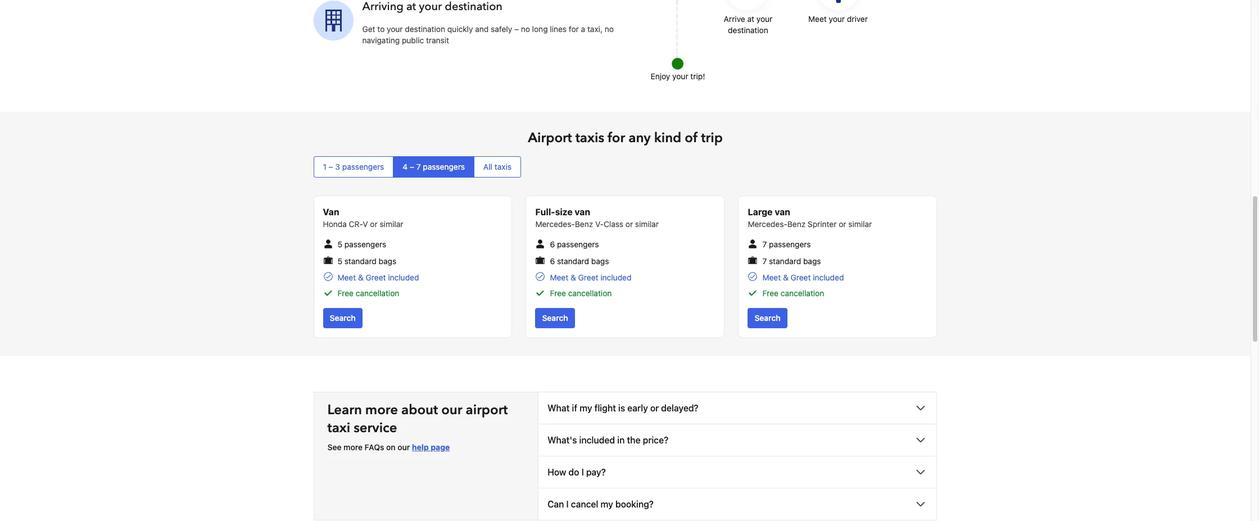 Task type: locate. For each thing, give the bounding box(es) containing it.
& down 5 standard bags
[[358, 273, 364, 282]]

meet & greet included for mercedes-
[[763, 273, 844, 282]]

bags
[[379, 256, 397, 266], [591, 256, 609, 266], [803, 256, 821, 266]]

1 horizontal spatial greet
[[578, 273, 598, 282]]

search for cr-
[[330, 313, 356, 323]]

passengers up 5 standard bags
[[345, 240, 386, 249]]

in
[[617, 435, 625, 445]]

free down 7 standard bags
[[763, 288, 779, 298]]

free cancellation for van
[[550, 288, 612, 298]]

5
[[338, 240, 342, 249], [338, 256, 342, 266]]

0 horizontal spatial destination
[[405, 24, 445, 34]]

included left in
[[579, 435, 615, 445]]

0 horizontal spatial more
[[344, 442, 363, 452]]

or
[[370, 219, 378, 229], [626, 219, 633, 229], [839, 219, 846, 229], [650, 403, 659, 413]]

5 for 5 standard bags
[[338, 256, 342, 266]]

destination for at
[[728, 25, 768, 35]]

0 horizontal spatial my
[[580, 403, 592, 413]]

van right the size
[[575, 207, 590, 217]]

2 bags from the left
[[591, 256, 609, 266]]

trip
[[701, 129, 723, 147]]

1 similar from the left
[[380, 219, 403, 229]]

1 horizontal spatial –
[[410, 162, 414, 172]]

1 benz from the left
[[575, 219, 593, 229]]

free cancellation down 5 standard bags
[[338, 288, 399, 298]]

3 free from the left
[[763, 288, 779, 298]]

destination inside the arrive at your destination
[[728, 25, 768, 35]]

how do i pay?
[[548, 467, 606, 477]]

0 horizontal spatial bags
[[379, 256, 397, 266]]

i inside 'dropdown button'
[[566, 499, 569, 509]]

2 horizontal spatial bags
[[803, 256, 821, 266]]

0 horizontal spatial our
[[398, 442, 410, 452]]

greet
[[366, 273, 386, 282], [578, 273, 598, 282], [791, 273, 811, 282]]

& down 7 standard bags
[[783, 273, 789, 282]]

1 horizontal spatial similar
[[635, 219, 659, 229]]

2 vertical spatial 7
[[763, 256, 767, 266]]

0 horizontal spatial cancellation
[[356, 288, 399, 298]]

navigating
[[362, 36, 400, 45]]

&
[[358, 273, 364, 282], [571, 273, 576, 282], [783, 273, 789, 282]]

2 free cancellation from the left
[[550, 288, 612, 298]]

i
[[582, 467, 584, 477], [566, 499, 569, 509]]

1 horizontal spatial cancellation
[[568, 288, 612, 298]]

3 bags from the left
[[803, 256, 821, 266]]

meet down 7 standard bags
[[763, 273, 781, 282]]

7 for 7 passengers
[[763, 240, 767, 249]]

benz
[[575, 219, 593, 229], [788, 219, 806, 229]]

search
[[330, 313, 356, 323], [542, 313, 568, 323], [755, 313, 781, 323]]

and
[[475, 24, 489, 34]]

passengers for van
[[345, 240, 386, 249]]

included down 5 standard bags
[[388, 273, 419, 282]]

all taxis
[[483, 162, 512, 172]]

5 down 5 passengers in the left top of the page
[[338, 256, 342, 266]]

benz inside full-size van mercedes-benz v-class or similar
[[575, 219, 593, 229]]

1 vertical spatial 7
[[763, 240, 767, 249]]

2 search from the left
[[542, 313, 568, 323]]

or right sprinter
[[839, 219, 846, 229]]

no left long
[[521, 24, 530, 34]]

taxis right all
[[495, 162, 512, 172]]

what if my flight is early or delayed? button
[[539, 392, 937, 424]]

& down '6 standard bags'
[[571, 273, 576, 282]]

7 inside sort results by element
[[416, 162, 421, 172]]

2 meet & greet included from the left
[[550, 273, 632, 282]]

2 horizontal spatial free
[[763, 288, 779, 298]]

1 horizontal spatial &
[[571, 273, 576, 282]]

0 vertical spatial 7
[[416, 162, 421, 172]]

standard
[[345, 256, 377, 266], [557, 256, 589, 266], [769, 256, 801, 266]]

similar right sprinter
[[849, 219, 872, 229]]

1 horizontal spatial free
[[550, 288, 566, 298]]

our right on
[[398, 442, 410, 452]]

0 horizontal spatial –
[[329, 162, 333, 172]]

2 similar from the left
[[635, 219, 659, 229]]

our
[[441, 401, 462, 419], [398, 442, 410, 452]]

2 horizontal spatial free cancellation
[[763, 288, 824, 298]]

mercedes- inside full-size van mercedes-benz v-class or similar
[[536, 219, 575, 229]]

0 horizontal spatial standard
[[345, 256, 377, 266]]

7 right 4
[[416, 162, 421, 172]]

or right class
[[626, 219, 633, 229]]

1 free cancellation from the left
[[338, 288, 399, 298]]

& for van
[[571, 273, 576, 282]]

3 similar from the left
[[849, 219, 872, 229]]

long
[[532, 24, 548, 34]]

1 horizontal spatial mercedes-
[[748, 219, 788, 229]]

greet down '6 standard bags'
[[578, 273, 598, 282]]

2 & from the left
[[571, 273, 576, 282]]

1 free from the left
[[338, 288, 354, 298]]

2 mercedes- from the left
[[748, 219, 788, 229]]

0 vertical spatial my
[[580, 403, 592, 413]]

3 & from the left
[[783, 273, 789, 282]]

destination inside "get to your destination quickly and safely – no long lines for a taxi, no navigating public transit"
[[405, 24, 445, 34]]

1 vertical spatial taxis
[[495, 162, 512, 172]]

included down 7 standard bags
[[813, 273, 844, 282]]

the
[[627, 435, 641, 445]]

0 horizontal spatial search
[[330, 313, 356, 323]]

3 free cancellation from the left
[[763, 288, 824, 298]]

for
[[569, 24, 579, 34], [608, 129, 625, 147]]

i inside dropdown button
[[582, 467, 584, 477]]

1 horizontal spatial free cancellation
[[550, 288, 612, 298]]

mercedes- down the size
[[536, 219, 575, 229]]

1 cancellation from the left
[[356, 288, 399, 298]]

2 6 from the top
[[550, 256, 555, 266]]

2 horizontal spatial similar
[[849, 219, 872, 229]]

free
[[338, 288, 354, 298], [550, 288, 566, 298], [763, 288, 779, 298]]

your left the driver
[[829, 14, 845, 24]]

cancellation down 5 standard bags
[[356, 288, 399, 298]]

help
[[412, 442, 429, 452]]

meet your driver
[[808, 14, 868, 24]]

1 horizontal spatial taxis
[[576, 129, 604, 147]]

no right taxi,
[[605, 24, 614, 34]]

1 vertical spatial i
[[566, 499, 569, 509]]

kind
[[654, 129, 682, 147]]

for inside "get to your destination quickly and safely – no long lines for a taxi, no navigating public transit"
[[569, 24, 579, 34]]

0 horizontal spatial i
[[566, 499, 569, 509]]

or inside dropdown button
[[650, 403, 659, 413]]

3 standard from the left
[[769, 256, 801, 266]]

7 up 7 standard bags
[[763, 240, 767, 249]]

greet for cr-
[[366, 273, 386, 282]]

meet down 5 standard bags
[[338, 273, 356, 282]]

your right the to
[[387, 24, 403, 34]]

0 horizontal spatial meet & greet included
[[338, 273, 419, 282]]

how
[[548, 467, 566, 477]]

i right can
[[566, 499, 569, 509]]

2 horizontal spatial search
[[755, 313, 781, 323]]

similar inside full-size van mercedes-benz v-class or similar
[[635, 219, 659, 229]]

cancellation down 7 standard bags
[[781, 288, 824, 298]]

greet down 7 standard bags
[[791, 273, 811, 282]]

get
[[362, 24, 375, 34]]

on
[[386, 442, 396, 452]]

– right 1
[[329, 162, 333, 172]]

search button
[[323, 308, 362, 328], [536, 308, 575, 328], [748, 308, 787, 328]]

quickly
[[447, 24, 473, 34]]

what if my flight is early or delayed?
[[548, 403, 699, 413]]

1 horizontal spatial booking airport taxi image
[[667, 0, 903, 75]]

for left any
[[608, 129, 625, 147]]

benz left the v-
[[575, 219, 593, 229]]

bags down 6 passengers
[[591, 256, 609, 266]]

1 search from the left
[[330, 313, 356, 323]]

meet & greet included
[[338, 273, 419, 282], [550, 273, 632, 282], [763, 273, 844, 282]]

similar right v at left top
[[380, 219, 403, 229]]

2 benz from the left
[[788, 219, 806, 229]]

or inside van honda cr-v or similar
[[370, 219, 378, 229]]

0 horizontal spatial benz
[[575, 219, 593, 229]]

more right see
[[344, 442, 363, 452]]

1 & from the left
[[358, 273, 364, 282]]

arrive at your destination
[[724, 14, 773, 35]]

cancellation for cr-
[[356, 288, 399, 298]]

6 up '6 standard bags'
[[550, 240, 555, 249]]

meet & greet included for van
[[550, 273, 632, 282]]

included inside what's included in the price? dropdown button
[[579, 435, 615, 445]]

& for cr-
[[358, 273, 364, 282]]

1 vertical spatial 5
[[338, 256, 342, 266]]

0 horizontal spatial greet
[[366, 273, 386, 282]]

van
[[575, 207, 590, 217], [775, 207, 790, 217]]

2 search button from the left
[[536, 308, 575, 328]]

passengers up '6 standard bags'
[[557, 240, 599, 249]]

passengers up 7 standard bags
[[769, 240, 811, 249]]

3 greet from the left
[[791, 273, 811, 282]]

1 horizontal spatial for
[[608, 129, 625, 147]]

bags for cr-
[[379, 256, 397, 266]]

1 horizontal spatial bags
[[591, 256, 609, 266]]

or right v at left top
[[370, 219, 378, 229]]

greet for mercedes-
[[791, 273, 811, 282]]

2 greet from the left
[[578, 273, 598, 282]]

0 horizontal spatial booking airport taxi image
[[313, 0, 353, 40]]

standard down 6 passengers
[[557, 256, 589, 266]]

1 horizontal spatial search
[[542, 313, 568, 323]]

–
[[514, 24, 519, 34], [329, 162, 333, 172], [410, 162, 414, 172]]

learn
[[327, 401, 362, 419]]

my right "if"
[[580, 403, 592, 413]]

cancellation down '6 standard bags'
[[568, 288, 612, 298]]

more right learn
[[365, 401, 398, 419]]

similar right class
[[635, 219, 659, 229]]

1 5 from the top
[[338, 240, 342, 249]]

3 search from the left
[[755, 313, 781, 323]]

taxis inside sort results by element
[[495, 162, 512, 172]]

3 cancellation from the left
[[781, 288, 824, 298]]

included down '6 standard bags'
[[601, 273, 632, 282]]

or inside the large van mercedes-benz sprinter or similar
[[839, 219, 846, 229]]

5 down honda
[[338, 240, 342, 249]]

or right "early"
[[650, 403, 659, 413]]

included for mercedes-
[[813, 273, 844, 282]]

1 mercedes- from the left
[[536, 219, 575, 229]]

2 cancellation from the left
[[568, 288, 612, 298]]

2 horizontal spatial meet & greet included
[[763, 273, 844, 282]]

2 5 from the top
[[338, 256, 342, 266]]

0 vertical spatial more
[[365, 401, 398, 419]]

3 meet & greet included from the left
[[763, 273, 844, 282]]

standard for mercedes-
[[769, 256, 801, 266]]

& for mercedes-
[[783, 273, 789, 282]]

2 horizontal spatial &
[[783, 273, 789, 282]]

0 horizontal spatial van
[[575, 207, 590, 217]]

my right cancel
[[601, 499, 613, 509]]

0 horizontal spatial similar
[[380, 219, 403, 229]]

2 horizontal spatial –
[[514, 24, 519, 34]]

1 horizontal spatial i
[[582, 467, 584, 477]]

standard for van
[[557, 256, 589, 266]]

1 horizontal spatial no
[[605, 24, 614, 34]]

bags for van
[[591, 256, 609, 266]]

free down 5 standard bags
[[338, 288, 354, 298]]

included for cr-
[[388, 273, 419, 282]]

benz inside the large van mercedes-benz sprinter or similar
[[788, 219, 806, 229]]

free cancellation down 7 standard bags
[[763, 288, 824, 298]]

more
[[365, 401, 398, 419], [344, 442, 363, 452]]

booking airport taxi image
[[667, 0, 903, 75], [313, 0, 353, 40]]

bags down 7 passengers at top right
[[803, 256, 821, 266]]

1 horizontal spatial our
[[441, 401, 462, 419]]

my
[[580, 403, 592, 413], [601, 499, 613, 509]]

greet down 5 standard bags
[[366, 273, 386, 282]]

1 standard from the left
[[345, 256, 377, 266]]

what's included in the price? button
[[539, 424, 937, 456]]

no
[[521, 24, 530, 34], [605, 24, 614, 34]]

1 van from the left
[[575, 207, 590, 217]]

0 vertical spatial i
[[582, 467, 584, 477]]

1 meet & greet included from the left
[[338, 273, 419, 282]]

free cancellation
[[338, 288, 399, 298], [550, 288, 612, 298], [763, 288, 824, 298]]

3 search button from the left
[[748, 308, 787, 328]]

0 horizontal spatial taxis
[[495, 162, 512, 172]]

7 standard bags
[[763, 256, 821, 266]]

search button for mercedes-
[[748, 308, 787, 328]]

meet
[[808, 14, 827, 24], [338, 273, 356, 282], [550, 273, 569, 282], [763, 273, 781, 282]]

1 horizontal spatial van
[[775, 207, 790, 217]]

meet & greet included down '6 standard bags'
[[550, 273, 632, 282]]

free down '6 standard bags'
[[550, 288, 566, 298]]

mercedes- down the 'large'
[[748, 219, 788, 229]]

2 horizontal spatial search button
[[748, 308, 787, 328]]

honda
[[323, 219, 347, 229]]

0 horizontal spatial no
[[521, 24, 530, 34]]

free cancellation for mercedes-
[[763, 288, 824, 298]]

1 bags from the left
[[379, 256, 397, 266]]

0 vertical spatial for
[[569, 24, 579, 34]]

free cancellation down '6 standard bags'
[[550, 288, 612, 298]]

standard down 7 passengers at top right
[[769, 256, 801, 266]]

1 – 3 passengers
[[323, 162, 384, 172]]

included
[[388, 273, 419, 282], [601, 273, 632, 282], [813, 273, 844, 282], [579, 435, 615, 445]]

bags down 5 passengers in the left top of the page
[[379, 256, 397, 266]]

destination for to
[[405, 24, 445, 34]]

1 horizontal spatial standard
[[557, 256, 589, 266]]

driver
[[847, 14, 868, 24]]

0 vertical spatial taxis
[[576, 129, 604, 147]]

meet down '6 standard bags'
[[550, 273, 569, 282]]

0 horizontal spatial search button
[[323, 308, 362, 328]]

taxi
[[327, 419, 350, 437]]

meet & greet included down 5 standard bags
[[338, 273, 419, 282]]

1 search button from the left
[[323, 308, 362, 328]]

2 horizontal spatial greet
[[791, 273, 811, 282]]

0 vertical spatial 6
[[550, 240, 555, 249]]

1 horizontal spatial meet & greet included
[[550, 273, 632, 282]]

0 horizontal spatial mercedes-
[[536, 219, 575, 229]]

or inside full-size van mercedes-benz v-class or similar
[[626, 219, 633, 229]]

destination up the public
[[405, 24, 445, 34]]

your
[[757, 14, 773, 24], [829, 14, 845, 24], [387, 24, 403, 34], [672, 72, 689, 81]]

1 6 from the top
[[550, 240, 555, 249]]

0 horizontal spatial &
[[358, 273, 364, 282]]

1 vertical spatial our
[[398, 442, 410, 452]]

for left a in the left of the page
[[569, 24, 579, 34]]

1 no from the left
[[521, 24, 530, 34]]

6 down 6 passengers
[[550, 256, 555, 266]]

1 horizontal spatial my
[[601, 499, 613, 509]]

– right 4
[[410, 162, 414, 172]]

0 horizontal spatial for
[[569, 24, 579, 34]]

2 free from the left
[[550, 288, 566, 298]]

2 booking airport taxi image from the left
[[313, 0, 353, 40]]

7
[[416, 162, 421, 172], [763, 240, 767, 249], [763, 256, 767, 266]]

7 down 7 passengers at top right
[[763, 256, 767, 266]]

1 vertical spatial 6
[[550, 256, 555, 266]]

2 horizontal spatial cancellation
[[781, 288, 824, 298]]

1 horizontal spatial destination
[[728, 25, 768, 35]]

2 van from the left
[[775, 207, 790, 217]]

1 horizontal spatial benz
[[788, 219, 806, 229]]

7 for 7 standard bags
[[763, 256, 767, 266]]

i right do
[[582, 467, 584, 477]]

greet for van
[[578, 273, 598, 282]]

search button for cr-
[[323, 308, 362, 328]]

1 vertical spatial more
[[344, 442, 363, 452]]

1 vertical spatial my
[[601, 499, 613, 509]]

passengers for large van
[[769, 240, 811, 249]]

2 horizontal spatial standard
[[769, 256, 801, 266]]

van right the 'large'
[[775, 207, 790, 217]]

3
[[335, 162, 340, 172]]

trip!
[[691, 72, 705, 81]]

destination down at
[[728, 25, 768, 35]]

meet & greet included down 7 standard bags
[[763, 273, 844, 282]]

enjoy
[[651, 72, 670, 81]]

cancellation
[[356, 288, 399, 298], [568, 288, 612, 298], [781, 288, 824, 298]]

1 vertical spatial for
[[608, 129, 625, 147]]

about
[[401, 401, 438, 419]]

your right at
[[757, 14, 773, 24]]

standard for cr-
[[345, 256, 377, 266]]

taxis right airport at the left top of the page
[[576, 129, 604, 147]]

0 horizontal spatial free
[[338, 288, 354, 298]]

1 horizontal spatial search button
[[536, 308, 575, 328]]

0 horizontal spatial free cancellation
[[338, 288, 399, 298]]

benz up 7 passengers at top right
[[788, 219, 806, 229]]

1 greet from the left
[[366, 273, 386, 282]]

standard down 5 passengers in the left top of the page
[[345, 256, 377, 266]]

2 standard from the left
[[557, 256, 589, 266]]

our right about
[[441, 401, 462, 419]]

airport taxis for any kind of trip
[[528, 129, 723, 147]]

– right safely
[[514, 24, 519, 34]]

taxis
[[576, 129, 604, 147], [495, 162, 512, 172]]

0 vertical spatial 5
[[338, 240, 342, 249]]



Task type: describe. For each thing, give the bounding box(es) containing it.
van inside full-size van mercedes-benz v-class or similar
[[575, 207, 590, 217]]

your inside the arrive at your destination
[[757, 14, 773, 24]]

what
[[548, 403, 570, 413]]

– for 4 – 7 passengers
[[410, 162, 414, 172]]

free cancellation for cr-
[[338, 288, 399, 298]]

service
[[354, 419, 397, 437]]

– for 1 – 3 passengers
[[329, 162, 333, 172]]

included for van
[[601, 273, 632, 282]]

van
[[323, 207, 339, 217]]

taxis for all
[[495, 162, 512, 172]]

my inside dropdown button
[[580, 403, 592, 413]]

6 passengers
[[550, 240, 599, 249]]

similar inside van honda cr-v or similar
[[380, 219, 403, 229]]

transit
[[426, 36, 449, 45]]

taxi,
[[588, 24, 603, 34]]

do
[[569, 467, 579, 477]]

2 no from the left
[[605, 24, 614, 34]]

1 horizontal spatial more
[[365, 401, 398, 419]]

meet & greet included for cr-
[[338, 273, 419, 282]]

is
[[618, 403, 625, 413]]

your inside "get to your destination quickly and safely – no long lines for a taxi, no navigating public transit"
[[387, 24, 403, 34]]

page
[[431, 442, 450, 452]]

my inside 'dropdown button'
[[601, 499, 613, 509]]

sprinter
[[808, 219, 837, 229]]

v-
[[595, 219, 604, 229]]

cr-
[[349, 219, 363, 229]]

of
[[685, 129, 698, 147]]

search for van
[[542, 313, 568, 323]]

airport
[[466, 401, 508, 419]]

meet for cr-
[[338, 273, 356, 282]]

early
[[628, 403, 648, 413]]

what's
[[548, 435, 577, 445]]

cancellation for mercedes-
[[781, 288, 824, 298]]

mercedes- inside the large van mercedes-benz sprinter or similar
[[748, 219, 788, 229]]

can i cancel my booking? button
[[539, 489, 937, 520]]

if
[[572, 403, 577, 413]]

6 for 6 passengers
[[550, 240, 555, 249]]

all
[[483, 162, 493, 172]]

at
[[748, 14, 755, 24]]

lines
[[550, 24, 567, 34]]

1
[[323, 162, 327, 172]]

help page link
[[412, 442, 450, 452]]

airport
[[528, 129, 572, 147]]

what's included in the price?
[[548, 435, 669, 445]]

delayed?
[[661, 403, 699, 413]]

faqs
[[365, 442, 384, 452]]

class
[[604, 219, 624, 229]]

van honda cr-v or similar
[[323, 207, 403, 229]]

0 vertical spatial our
[[441, 401, 462, 419]]

4 – 7 passengers
[[403, 162, 465, 172]]

– inside "get to your destination quickly and safely – no long lines for a taxi, no navigating public transit"
[[514, 24, 519, 34]]

meet for van
[[550, 273, 569, 282]]

arrive
[[724, 14, 745, 24]]

free for van
[[550, 288, 566, 298]]

a
[[581, 24, 585, 34]]

4
[[403, 162, 408, 172]]

6 for 6 standard bags
[[550, 256, 555, 266]]

any
[[629, 129, 651, 147]]

booking?
[[616, 499, 654, 509]]

full-
[[536, 207, 555, 217]]

meet left the driver
[[808, 14, 827, 24]]

size
[[555, 207, 573, 217]]

price?
[[643, 435, 669, 445]]

similar inside the large van mercedes-benz sprinter or similar
[[849, 219, 872, 229]]

your left trip!
[[672, 72, 689, 81]]

taxis for airport
[[576, 129, 604, 147]]

bags for mercedes-
[[803, 256, 821, 266]]

large
[[748, 207, 773, 217]]

free for cr-
[[338, 288, 354, 298]]

can
[[548, 499, 564, 509]]

1 booking airport taxi image from the left
[[667, 0, 903, 75]]

learn more about our airport taxi service see more faqs on our help page
[[327, 401, 508, 452]]

see
[[327, 442, 342, 452]]

free for mercedes-
[[763, 288, 779, 298]]

public
[[402, 36, 424, 45]]

passengers for full-size van
[[557, 240, 599, 249]]

to
[[377, 24, 385, 34]]

van inside the large van mercedes-benz sprinter or similar
[[775, 207, 790, 217]]

can i cancel my booking?
[[548, 499, 654, 509]]

6 standard bags
[[550, 256, 609, 266]]

5 for 5 passengers
[[338, 240, 342, 249]]

v
[[363, 219, 368, 229]]

enjoy your trip!
[[651, 72, 705, 81]]

5 standard bags
[[338, 256, 397, 266]]

sort results by element
[[313, 156, 938, 178]]

meet for mercedes-
[[763, 273, 781, 282]]

pay?
[[586, 467, 606, 477]]

search for mercedes-
[[755, 313, 781, 323]]

5 passengers
[[338, 240, 386, 249]]

full-size van mercedes-benz v-class or similar
[[536, 207, 659, 229]]

cancellation for van
[[568, 288, 612, 298]]

search button for van
[[536, 308, 575, 328]]

how do i pay? button
[[539, 456, 937, 488]]

flight
[[595, 403, 616, 413]]

7 passengers
[[763, 240, 811, 249]]

get to your destination quickly and safely – no long lines for a taxi, no navigating public transit
[[362, 24, 614, 45]]

cancel
[[571, 499, 598, 509]]

passengers right 4
[[423, 162, 465, 172]]

passengers right 3
[[342, 162, 384, 172]]

safely
[[491, 24, 512, 34]]

large van mercedes-benz sprinter or similar
[[748, 207, 872, 229]]



Task type: vqa. For each thing, say whether or not it's contained in the screenshot.
third Greet from left
yes



